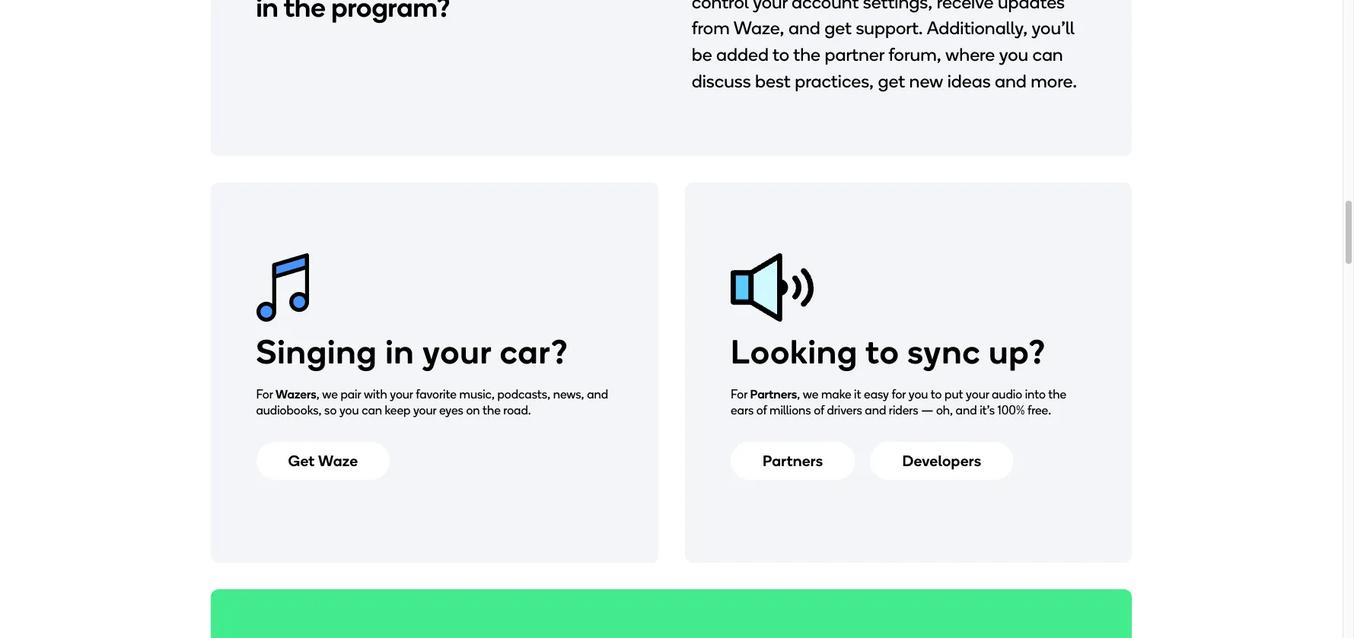 Task type: locate. For each thing, give the bounding box(es) containing it.
you up —
[[909, 388, 928, 402]]

1 horizontal spatial and
[[865, 404, 886, 418]]

0 horizontal spatial you
[[340, 404, 360, 418]]

you inside , we make it easy for you to put your audio into the ears of millions of drivers and riders — oh, and it's 100% free.
[[909, 388, 928, 402]]

0 horizontal spatial ,
[[317, 388, 320, 402]]

2 horizontal spatial and
[[956, 404, 977, 418]]

1 horizontal spatial we
[[803, 388, 819, 402]]

and down put
[[956, 404, 977, 418]]

1 horizontal spatial ,
[[797, 388, 800, 402]]

2 , from the left
[[797, 388, 800, 402]]

to
[[866, 332, 900, 373], [931, 388, 942, 402]]

of
[[757, 404, 767, 418], [814, 404, 824, 418]]

, for singing
[[317, 388, 320, 402]]

we inside , we pair with your favorite music, podcasts, news, and audiobooks, so you can keep your eyes on the road.
[[323, 388, 338, 402]]

1 we from the left
[[323, 388, 338, 402]]

news,
[[554, 388, 585, 402]]

looking to sync up?
[[731, 332, 1047, 373]]

,
[[317, 388, 320, 402], [797, 388, 800, 402]]

1 horizontal spatial you
[[909, 388, 928, 402]]

0 horizontal spatial for
[[257, 388, 273, 402]]

sync
[[908, 332, 981, 373]]

, we make it easy for you to put your audio into the ears of millions of drivers and riders — oh, and it's 100% free.
[[731, 388, 1067, 418]]

you inside , we pair with your favorite music, podcasts, news, and audiobooks, so you can keep your eyes on the road.
[[340, 404, 360, 418]]

1 horizontal spatial the
[[1049, 388, 1067, 402]]

2 of from the left
[[814, 404, 824, 418]]

2 we from the left
[[803, 388, 819, 402]]

singing in your car?
[[257, 332, 569, 373]]

oh,
[[936, 404, 953, 418]]

100%
[[998, 404, 1025, 418]]

0 vertical spatial the
[[1049, 388, 1067, 402]]

the
[[1049, 388, 1067, 402], [483, 404, 501, 418]]

and
[[588, 388, 609, 402], [865, 404, 886, 418], [956, 404, 977, 418]]

with
[[364, 388, 388, 402]]

, inside , we make it easy for you to put your audio into the ears of millions of drivers and riders — oh, and it's 100% free.
[[797, 388, 800, 402]]

0 horizontal spatial the
[[483, 404, 501, 418]]

for
[[892, 388, 906, 402]]

to up easy at the right of the page
[[866, 332, 900, 373]]

for for looking to sync up?
[[731, 388, 747, 402]]

wazers
[[276, 388, 317, 402]]

up?
[[989, 332, 1047, 373]]

, inside , we pair with your favorite music, podcasts, news, and audiobooks, so you can keep your eyes on the road.
[[317, 388, 320, 402]]

we up so
[[323, 388, 338, 402]]

we left make
[[803, 388, 819, 402]]

and down easy at the right of the page
[[865, 404, 886, 418]]

music,
[[460, 388, 495, 402]]

1 for from the left
[[257, 388, 273, 402]]

0 horizontal spatial to
[[866, 332, 900, 373]]

developers
[[902, 452, 982, 470]]

1 horizontal spatial for
[[731, 388, 747, 402]]

eyes
[[440, 404, 464, 418]]

in
[[386, 332, 415, 373]]

pair
[[341, 388, 362, 402]]

your up it's
[[966, 388, 989, 402]]

you
[[909, 388, 928, 402], [340, 404, 360, 418]]

podcasts,
[[498, 388, 551, 402]]

0 horizontal spatial we
[[323, 388, 338, 402]]

1 horizontal spatial of
[[814, 404, 824, 418]]

your up keep
[[391, 388, 414, 402]]

riders
[[889, 404, 919, 418]]

0 horizontal spatial and
[[588, 388, 609, 402]]

for up the ears
[[731, 388, 747, 402]]

partners up millions
[[750, 388, 797, 402]]

we inside , we make it easy for you to put your audio into the ears of millions of drivers and riders — oh, and it's 100% free.
[[803, 388, 819, 402]]

favorite
[[416, 388, 457, 402]]

1 vertical spatial the
[[483, 404, 501, 418]]

1 vertical spatial to
[[931, 388, 942, 402]]

to left put
[[931, 388, 942, 402]]

, up millions
[[797, 388, 800, 402]]

we for looking
[[803, 388, 819, 402]]

car?
[[500, 332, 569, 373]]

for up audiobooks,
[[257, 388, 273, 402]]

get waze
[[289, 452, 359, 470]]

and inside , we pair with your favorite music, podcasts, news, and audiobooks, so you can keep your eyes on the road.
[[588, 388, 609, 402]]

, left pair
[[317, 388, 320, 402]]

, for looking
[[797, 388, 800, 402]]

your
[[423, 332, 492, 373], [391, 388, 414, 402], [966, 388, 989, 402], [414, 404, 437, 418]]

—
[[921, 404, 934, 418]]

for
[[257, 388, 273, 402], [731, 388, 747, 402]]

partners
[[750, 388, 797, 402], [763, 452, 823, 470]]

1 horizontal spatial to
[[931, 388, 942, 402]]

the right the into at the right of the page
[[1049, 388, 1067, 402]]

1 vertical spatial you
[[340, 404, 360, 418]]

singing
[[257, 332, 378, 373]]

road.
[[504, 404, 532, 418]]

1 vertical spatial partners
[[763, 452, 823, 470]]

partners link
[[731, 442, 855, 480]]

the right on
[[483, 404, 501, 418]]

to inside , we make it easy for you to put your audio into the ears of millions of drivers and riders — oh, and it's 100% free.
[[931, 388, 942, 402]]

0 vertical spatial to
[[866, 332, 900, 373]]

0 horizontal spatial of
[[757, 404, 767, 418]]

of down make
[[814, 404, 824, 418]]

2 for from the left
[[731, 388, 747, 402]]

partners inside partners link
[[763, 452, 823, 470]]

it's
[[980, 404, 995, 418]]

of down the for partners
[[757, 404, 767, 418]]

1 , from the left
[[317, 388, 320, 402]]

0 vertical spatial you
[[909, 388, 928, 402]]

we
[[323, 388, 338, 402], [803, 388, 819, 402]]

audio
[[992, 388, 1022, 402]]

partners down millions
[[763, 452, 823, 470]]

you down pair
[[340, 404, 360, 418]]

keep
[[385, 404, 411, 418]]

make
[[821, 388, 851, 402]]

and right news,
[[588, 388, 609, 402]]

easy
[[864, 388, 889, 402]]



Task type: describe. For each thing, give the bounding box(es) containing it.
we for singing
[[323, 388, 338, 402]]

get
[[289, 452, 315, 470]]

your up music,
[[423, 332, 492, 373]]

0 vertical spatial partners
[[750, 388, 797, 402]]

drivers
[[827, 404, 862, 418]]

the inside , we pair with your favorite music, podcasts, news, and audiobooks, so you can keep your eyes on the road.
[[483, 404, 501, 418]]

on
[[467, 404, 481, 418]]

for partners
[[731, 388, 797, 402]]

so
[[325, 404, 337, 418]]

the inside , we make it easy for you to put your audio into the ears of millions of drivers and riders — oh, and it's 100% free.
[[1049, 388, 1067, 402]]

free.
[[1028, 404, 1051, 418]]

put
[[945, 388, 963, 402]]

for for singing in your car?
[[257, 388, 273, 402]]

waze
[[319, 452, 359, 470]]

can
[[362, 404, 383, 418]]

looking
[[731, 332, 858, 373]]

your inside , we make it easy for you to put your audio into the ears of millions of drivers and riders — oh, and it's 100% free.
[[966, 388, 989, 402]]

developers link
[[870, 442, 1014, 480]]

your down favorite
[[414, 404, 437, 418]]

audiobooks,
[[257, 404, 322, 418]]

1 of from the left
[[757, 404, 767, 418]]

millions
[[770, 404, 811, 418]]

ears
[[731, 404, 754, 418]]

get waze link
[[257, 442, 391, 480]]

for wazers
[[257, 388, 317, 402]]

, we pair with your favorite music, podcasts, news, and audiobooks, so you can keep your eyes on the road.
[[257, 388, 609, 418]]

it
[[854, 388, 861, 402]]

into
[[1025, 388, 1046, 402]]



Task type: vqa. For each thing, say whether or not it's contained in the screenshot.
'Partners'
yes



